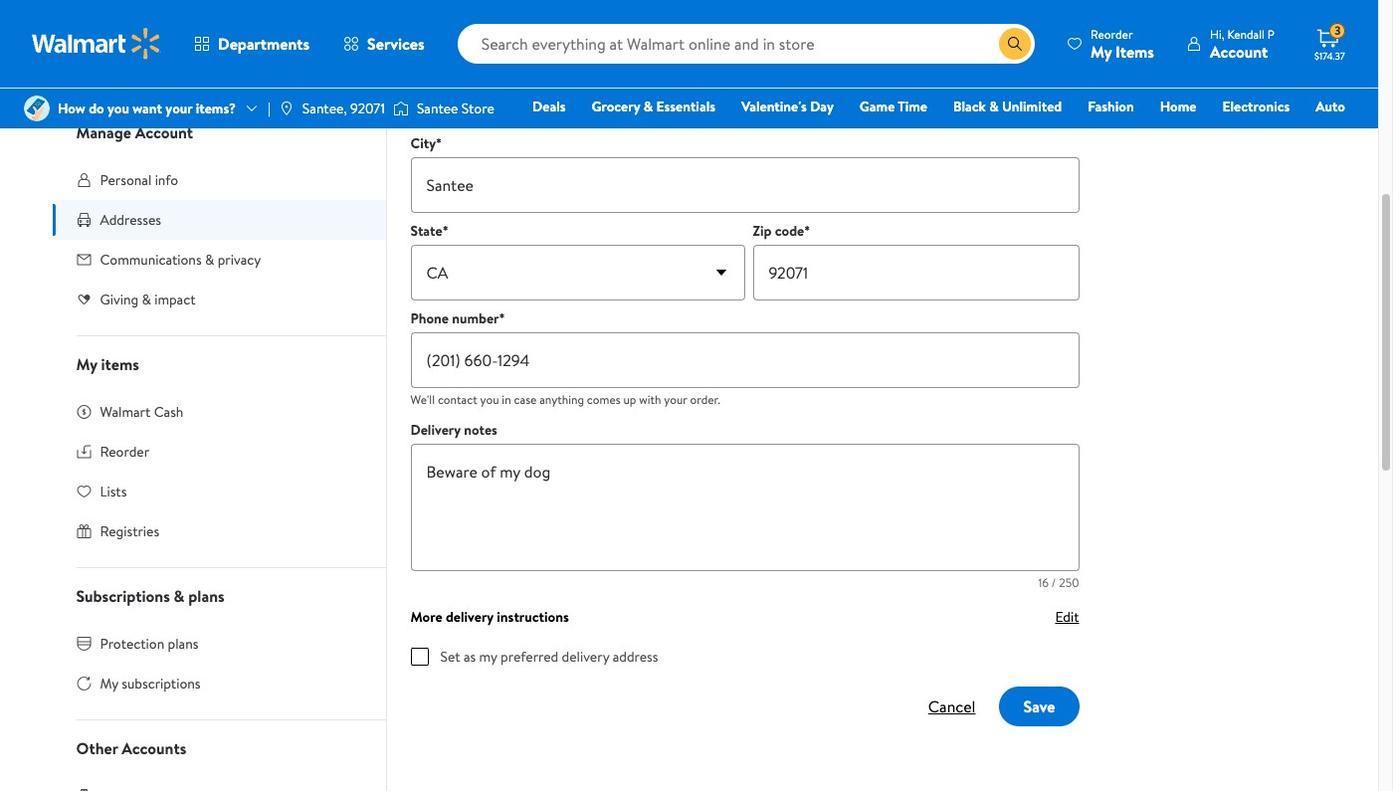 Task type: locate. For each thing, give the bounding box(es) containing it.
valentine's
[[741, 97, 807, 116]]

0 vertical spatial your
[[166, 98, 192, 118]]

1 horizontal spatial your
[[664, 391, 687, 408]]

& right subscriptions
[[174, 585, 185, 607]]

deals link
[[524, 96, 575, 117]]

debit
[[1226, 124, 1260, 144]]

|
[[268, 98, 271, 118]]

services
[[367, 33, 425, 55]]

1 horizontal spatial delivery
[[562, 647, 609, 667]]

auto link
[[1307, 96, 1354, 117]]

& for communications
[[205, 250, 214, 270]]

set as my preferred delivery address
[[440, 647, 658, 667]]

City* text field
[[410, 157, 1079, 213]]

your right with
[[664, 391, 687, 408]]

(optional)
[[502, 46, 562, 66]]

1 horizontal spatial  image
[[393, 99, 409, 118]]

0 vertical spatial delivery
[[446, 607, 494, 627]]

my for my items
[[76, 353, 97, 375]]

0 horizontal spatial account
[[135, 121, 193, 143]]

santee
[[417, 98, 458, 118]]

0 vertical spatial account
[[1210, 40, 1268, 62]]

account
[[1210, 40, 1268, 62], [135, 121, 193, 143]]

addresses
[[100, 210, 161, 230]]

you left in
[[480, 391, 499, 408]]

your right "want"
[[166, 98, 192, 118]]

reorder
[[1091, 25, 1133, 42], [100, 442, 149, 462]]

1 vertical spatial you
[[480, 391, 499, 408]]

0 horizontal spatial you
[[108, 98, 129, 118]]

1 horizontal spatial you
[[480, 391, 499, 408]]

we'll contact you in case anything comes up with your order.
[[410, 391, 720, 408]]

my down protection
[[100, 674, 118, 694]]

registries
[[100, 521, 159, 541]]

delivery
[[446, 607, 494, 627], [562, 647, 609, 667]]

set
[[440, 647, 460, 667]]

walmart+ link
[[1277, 123, 1354, 145]]

addresses link
[[52, 200, 386, 240]]

as
[[464, 647, 476, 667]]

account down "want"
[[135, 121, 193, 143]]

 image
[[278, 101, 294, 116]]

reorder for reorder my items
[[1091, 25, 1133, 42]]

1 vertical spatial reorder
[[100, 442, 149, 462]]

 image right 92071
[[393, 99, 409, 118]]

1 vertical spatial your
[[664, 391, 687, 408]]

giving & impact link
[[52, 280, 386, 319]]

unlimited
[[1002, 97, 1062, 116]]

250
[[1059, 574, 1079, 591]]

icon image
[[76, 20, 92, 36]]

reorder for reorder
[[100, 442, 149, 462]]

0 horizontal spatial my
[[76, 353, 97, 375]]

phone
[[410, 308, 449, 328]]

1 vertical spatial account
[[135, 121, 193, 143]]

& for subscriptions
[[174, 585, 185, 607]]

subscriptions
[[76, 585, 170, 607]]

0 vertical spatial reorder
[[1091, 25, 1133, 42]]

case
[[514, 391, 537, 408]]

& for black
[[989, 97, 999, 116]]

0 vertical spatial you
[[108, 98, 129, 118]]

your
[[166, 98, 192, 118], [664, 391, 687, 408]]

subscriptions
[[122, 674, 200, 694]]

1 horizontal spatial account
[[1210, 40, 1268, 62]]

my left items on the top right
[[1091, 40, 1112, 62]]

delivery notes
[[410, 420, 497, 440]]

& left privacy
[[205, 250, 214, 270]]

you for want
[[108, 98, 129, 118]]

 image
[[24, 96, 50, 121], [393, 99, 409, 118]]

lists link
[[52, 472, 386, 511]]

grocery & essentials
[[592, 97, 715, 116]]

etc.
[[476, 46, 499, 66]]

hi,
[[1210, 25, 1224, 42]]

home
[[1160, 97, 1196, 116]]

Search search field
[[457, 24, 1035, 64]]

my left items
[[76, 353, 97, 375]]

apt, suite, etc. (optional)
[[410, 46, 562, 66]]

 image for santee store
[[393, 99, 409, 118]]

registries link
[[52, 511, 386, 551]]

& for giving
[[142, 290, 151, 309]]

items
[[1116, 40, 1154, 62]]

departments button
[[177, 20, 326, 68]]

reorder inside reorder my items
[[1091, 25, 1133, 42]]

game time link
[[851, 96, 936, 117]]

notes
[[464, 420, 497, 440]]

you right do
[[108, 98, 129, 118]]

hi, kendall p account
[[1210, 25, 1275, 62]]

walmart image
[[32, 28, 161, 60]]

protection plans
[[100, 634, 198, 654]]

0 vertical spatial my
[[1091, 40, 1112, 62]]

santee,
[[302, 98, 347, 118]]

one debit link
[[1184, 123, 1269, 145]]

other
[[76, 737, 118, 759]]

plans up the protection plans link
[[188, 585, 224, 607]]

delivery up as
[[446, 607, 494, 627]]

1 vertical spatial my
[[76, 353, 97, 375]]

0 horizontal spatial reorder
[[100, 442, 149, 462]]

contact
[[438, 391, 477, 408]]

plans
[[188, 585, 224, 607], [168, 634, 198, 654]]

walmart cash link
[[52, 392, 386, 432]]

vehicles
[[100, 58, 150, 78]]

do
[[89, 98, 104, 118]]

reorder down walmart
[[100, 442, 149, 462]]

anything
[[539, 391, 584, 408]]

how
[[58, 98, 85, 118]]

& right giving
[[142, 290, 151, 309]]

Phone number* telephone field
[[410, 332, 1079, 388]]

p
[[1268, 25, 1275, 42]]

services button
[[326, 20, 441, 68]]

1 horizontal spatial reorder
[[1091, 25, 1133, 42]]

auto
[[1316, 97, 1345, 116]]

& right black in the top of the page
[[989, 97, 999, 116]]

walmart+
[[1286, 124, 1345, 144]]

instructions
[[497, 607, 569, 627]]

time
[[898, 97, 927, 116]]

1 horizontal spatial my
[[100, 674, 118, 694]]

1 vertical spatial plans
[[168, 634, 198, 654]]

items
[[101, 353, 139, 375]]

cancel
[[928, 696, 976, 717]]

more
[[410, 607, 442, 627]]

with
[[639, 391, 661, 408]]

0 horizontal spatial delivery
[[446, 607, 494, 627]]

& right grocery
[[643, 97, 653, 116]]

you for in
[[480, 391, 499, 408]]

santee, 92071
[[302, 98, 385, 118]]

plans up subscriptions
[[168, 634, 198, 654]]

save
[[1023, 695, 1055, 717]]

communications & privacy link
[[52, 240, 386, 280]]

lists
[[100, 482, 127, 502]]

account up electronics
[[1210, 40, 1268, 62]]

 image left how
[[24, 96, 50, 121]]

deals
[[532, 97, 566, 116]]

2 vertical spatial my
[[100, 674, 118, 694]]

0 horizontal spatial  image
[[24, 96, 50, 121]]

reorder link
[[52, 432, 386, 472]]

day
[[810, 97, 834, 116]]

2 horizontal spatial my
[[1091, 40, 1112, 62]]

subscriptions & plans
[[76, 585, 224, 607]]

more delivery instructions
[[410, 607, 569, 627]]

game time
[[860, 97, 927, 116]]

reorder up fashion
[[1091, 25, 1133, 42]]

save button
[[999, 687, 1079, 726]]

delivery left the address
[[562, 647, 609, 667]]

edit
[[1055, 607, 1079, 627]]



Task type: describe. For each thing, give the bounding box(es) containing it.
up
[[623, 391, 636, 408]]

Walmart Site-Wide search field
[[457, 24, 1035, 64]]

Delivery notes text field
[[410, 444, 1079, 571]]

92071
[[350, 98, 385, 118]]

Zip code* text field
[[753, 245, 1079, 301]]

grocery & essentials link
[[583, 96, 724, 117]]

black & unlimited link
[[944, 96, 1071, 117]]

game
[[860, 97, 895, 116]]

communications & privacy
[[100, 250, 261, 270]]

account inside hi, kendall p account
[[1210, 40, 1268, 62]]

accounts
[[122, 737, 186, 759]]

& for grocery
[[643, 97, 653, 116]]

code*
[[775, 221, 810, 241]]

protection plans link
[[52, 624, 386, 664]]

we'll
[[410, 391, 435, 408]]

number*
[[452, 308, 505, 328]]

auto registry
[[1116, 97, 1345, 144]]

personal
[[100, 170, 152, 190]]

electronics
[[1222, 97, 1290, 116]]

zip code*
[[753, 221, 810, 241]]

apt,
[[410, 46, 437, 66]]

other accounts
[[76, 737, 186, 759]]

info
[[155, 170, 178, 190]]

manage account
[[76, 121, 193, 143]]

phone number*
[[410, 308, 505, 328]]

zip
[[753, 221, 772, 241]]

my subscriptions link
[[52, 664, 386, 704]]

my subscriptions
[[100, 674, 200, 694]]

giving
[[100, 290, 138, 309]]

home link
[[1151, 96, 1205, 117]]

/
[[1052, 574, 1056, 591]]

vehicles link
[[52, 48, 386, 88]]

fashion
[[1088, 97, 1134, 116]]

 image for how do you want your items?
[[24, 96, 50, 121]]

departments
[[218, 33, 310, 55]]

3
[[1335, 22, 1341, 39]]

search icon image
[[1007, 36, 1023, 52]]

cash
[[154, 402, 183, 422]]

0 vertical spatial plans
[[188, 585, 224, 607]]

how do you want your items?
[[58, 98, 236, 118]]

fashion link
[[1079, 96, 1143, 117]]

Set as my preferred delivery address checkbox
[[410, 648, 428, 666]]

Apt, suite, etc. (optional) text field
[[410, 70, 1079, 125]]

in
[[502, 391, 511, 408]]

electronics link
[[1213, 96, 1299, 117]]

clear search field text image
[[975, 35, 991, 51]]

comes
[[587, 391, 621, 408]]

my inside reorder my items
[[1091, 40, 1112, 62]]

delivery
[[410, 420, 461, 440]]

0 horizontal spatial your
[[166, 98, 192, 118]]

essentials
[[656, 97, 715, 116]]

valentine's day link
[[732, 96, 843, 117]]

walmart cash
[[100, 402, 183, 422]]

black
[[953, 97, 986, 116]]

privacy
[[218, 250, 261, 270]]

reorder my items
[[1091, 25, 1154, 62]]

impact
[[154, 290, 196, 309]]

edit button
[[1055, 607, 1079, 627]]

protection
[[100, 634, 164, 654]]

order.
[[690, 391, 720, 408]]

suite,
[[440, 46, 473, 66]]

my
[[479, 647, 497, 667]]

city*
[[410, 133, 442, 153]]

my for my subscriptions
[[100, 674, 118, 694]]

want
[[133, 98, 162, 118]]

santee store
[[417, 98, 494, 118]]

pets
[[100, 18, 126, 38]]

one
[[1193, 124, 1223, 144]]

1 vertical spatial delivery
[[562, 647, 609, 667]]

address
[[613, 647, 658, 667]]

black & unlimited
[[953, 97, 1062, 116]]

registry link
[[1107, 123, 1176, 145]]

store
[[462, 98, 494, 118]]

personal info
[[100, 170, 178, 190]]

state*
[[410, 221, 449, 241]]



Task type: vqa. For each thing, say whether or not it's contained in the screenshot.
Powersports link
no



